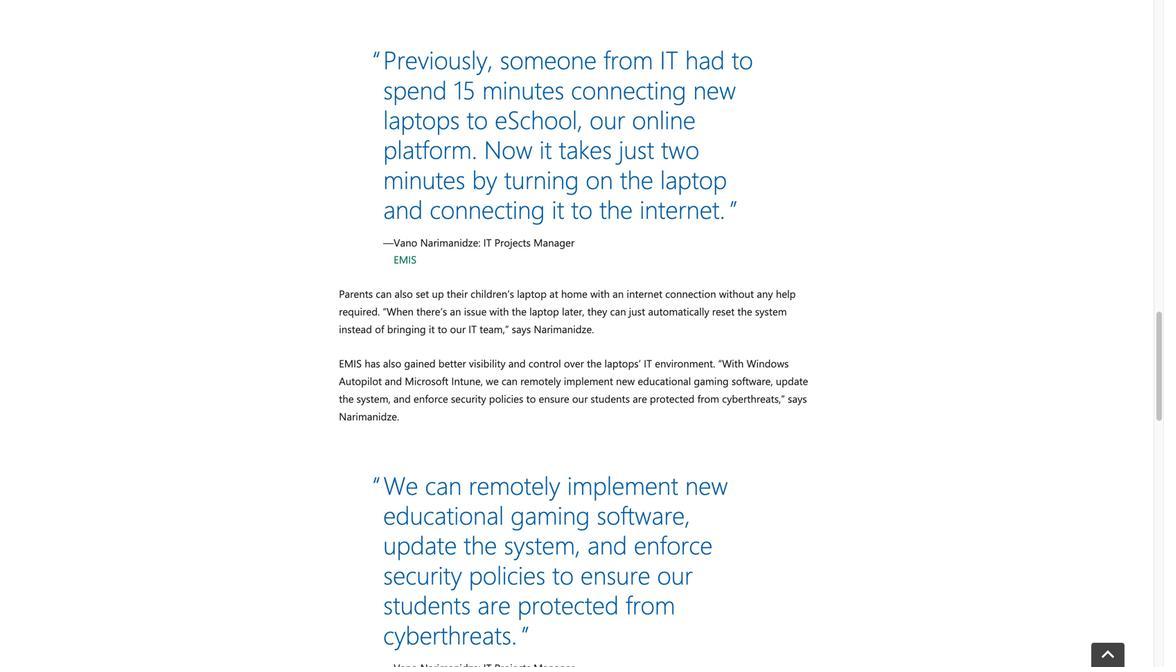 Task type: describe. For each thing, give the bounding box(es) containing it.
narimanidze:
[[420, 235, 481, 249]]

spend
[[383, 72, 447, 106]]

two
[[661, 132, 700, 165]]

we can remotely implement new educational gaming software, update the system, and enforce security policies to ensure our students are protected from cyberthreats.
[[383, 468, 728, 651]]

their
[[447, 287, 468, 301]]

policies inside emis has also gained better visibility and control over the laptops' it environment. "with windows autopilot and microsoft intune, we can remotely implement new educational gaming software, update the system, and enforce security policies to ensure our students are protected from cyberthreats," says narimanidze.
[[489, 392, 524, 406]]

protected inside emis has also gained better visibility and control over the laptops' it environment. "with windows autopilot and microsoft intune, we can remotely implement new educational gaming software, update the system, and enforce security policies to ensure our students are protected from cyberthreats," says narimanidze.
[[650, 392, 695, 406]]

1 vertical spatial laptop
[[517, 287, 547, 301]]

emis inside vano narimanidze: it projects manager emis
[[394, 252, 417, 266]]

it inside parents can also set up their children's laptop at home with an internet connection without any help required. "when there's an issue with the laptop later, they can just automatically reset the system instead of bringing it to our it team," says narimanidze.
[[469, 322, 477, 336]]

"when
[[383, 304, 414, 318]]

update inside emis has also gained better visibility and control over the laptops' it environment. "with windows autopilot and microsoft intune, we can remotely implement new educational gaming software, update the system, and enforce security policies to ensure our students are protected from cyberthreats," says narimanidze.
[[776, 374, 808, 388]]

ensure inside emis has also gained better visibility and control over the laptops' it environment. "with windows autopilot and microsoft intune, we can remotely implement new educational gaming software, update the system, and enforce security policies to ensure our students are protected from cyberthreats," says narimanidze.
[[539, 392, 570, 406]]

0 horizontal spatial an
[[450, 304, 461, 318]]

educational inside emis has also gained better visibility and control over the laptops' it environment. "with windows autopilot and microsoft intune, we can remotely implement new educational gaming software, update the system, and enforce security policies to ensure our students are protected from cyberthreats," says narimanidze.
[[638, 374, 691, 388]]

0 horizontal spatial with
[[490, 304, 509, 318]]

remotely inside we can remotely implement new educational gaming software, update the system, and enforce security policies to ensure our students are protected from cyberthreats.
[[469, 468, 561, 501]]

up
[[432, 287, 444, 301]]

new inside emis has also gained better visibility and control over the laptops' it environment. "with windows autopilot and microsoft intune, we can remotely implement new educational gaming software, update the system, and enforce security policies to ensure our students are protected from cyberthreats," says narimanidze.
[[616, 374, 635, 388]]

automatically
[[648, 304, 709, 318]]

1 vertical spatial minutes
[[383, 162, 465, 195]]

our inside parents can also set up their children's laptop at home with an internet connection without any help required. "when there's an issue with the laptop later, they can just automatically reset the system instead of bringing it to our it team," says narimanidze.
[[450, 322, 466, 336]]

policies inside we can remotely implement new educational gaming software, update the system, and enforce security policies to ensure our students are protected from cyberthreats.
[[469, 558, 546, 591]]

our inside emis has also gained better visibility and control over the laptops' it environment. "with windows autopilot and microsoft intune, we can remotely implement new educational gaming software, update the system, and enforce security policies to ensure our students are protected from cyberthreats," says narimanidze.
[[572, 392, 588, 406]]

implement inside we can remotely implement new educational gaming software, update the system, and enforce security policies to ensure our students are protected from cyberthreats.
[[567, 468, 679, 501]]

parents can also set up their children's laptop at home with an internet connection without any help required. "when there's an issue with the laptop later, they can just automatically reset the system instead of bringing it to our it team," says narimanidze.
[[339, 287, 796, 336]]

issue
[[464, 304, 487, 318]]

environment.
[[655, 356, 715, 370]]

there's
[[417, 304, 447, 318]]

better
[[439, 356, 466, 370]]

our inside we can remotely implement new educational gaming software, update the system, and enforce security policies to ensure our students are protected from cyberthreats.
[[657, 558, 693, 591]]

help
[[776, 287, 796, 301]]

takes
[[559, 132, 612, 165]]

security inside we can remotely implement new educational gaming software, update the system, and enforce security policies to ensure our students are protected from cyberthreats.
[[383, 558, 462, 591]]

says inside parents can also set up their children's laptop at home with an internet connection without any help required. "when there's an issue with the laptop later, they can just automatically reset the system instead of bringing it to our it team," says narimanidze.
[[512, 322, 531, 336]]

later,
[[562, 304, 585, 318]]

system, inside we can remotely implement new educational gaming software, update the system, and enforce security policies to ensure our students are protected from cyberthreats.
[[504, 528, 581, 561]]

software, inside emis has also gained better visibility and control over the laptops' it environment. "with windows autopilot and microsoft intune, we can remotely implement new educational gaming software, update the system, and enforce security policies to ensure our students are protected from cyberthreats," says narimanidze.
[[732, 374, 773, 388]]

1 horizontal spatial with
[[590, 287, 610, 301]]

has
[[365, 356, 380, 370]]

cyberthreats.
[[383, 618, 517, 651]]

emis inside emis has also gained better visibility and control over the laptops' it environment. "with windows autopilot and microsoft intune, we can remotely implement new educational gaming software, update the system, and enforce security policies to ensure our students are protected from cyberthreats," says narimanidze.
[[339, 356, 362, 370]]

eschool,
[[495, 102, 583, 135]]

ensure inside we can remotely implement new educational gaming software, update the system, and enforce security policies to ensure our students are protected from cyberthreats.
[[581, 558, 651, 591]]

system
[[755, 304, 787, 318]]

0 vertical spatial an
[[613, 287, 624, 301]]

"with
[[718, 356, 744, 370]]

instead
[[339, 322, 372, 336]]

projects
[[495, 235, 531, 249]]

implement inside emis has also gained better visibility and control over the laptops' it environment. "with windows autopilot and microsoft intune, we can remotely implement new educational gaming software, update the system, and enforce security policies to ensure our students are protected from cyberthreats," says narimanidze.
[[564, 374, 613, 388]]

students inside we can remotely implement new educational gaming software, update the system, and enforce security policies to ensure our students are protected from cyberthreats.
[[383, 588, 471, 621]]

2 vertical spatial laptop
[[530, 304, 559, 318]]

new inside previously, someone from it had to spend 15 minutes connecting new laptops to eschool, our online platform. now it takes just two minutes by turning on the laptop and connecting it to the internet.
[[693, 72, 736, 106]]

also for set
[[395, 287, 413, 301]]

to inside parents can also set up their children's laptop at home with an internet connection without any help required. "when there's an issue with the laptop later, they can just automatically reset the system instead of bringing it to our it team," says narimanidze.
[[438, 322, 447, 336]]

it inside emis has also gained better visibility and control over the laptops' it environment. "with windows autopilot and microsoft intune, we can remotely implement new educational gaming software, update the system, and enforce security policies to ensure our students are protected from cyberthreats," says narimanidze.
[[644, 356, 652, 370]]

platform.
[[383, 132, 477, 165]]

connection
[[665, 287, 716, 301]]

required.
[[339, 304, 380, 318]]

gaming inside emis has also gained better visibility and control over the laptops' it environment. "with windows autopilot and microsoft intune, we can remotely implement new educational gaming software, update the system, and enforce security policies to ensure our students are protected from cyberthreats," says narimanidze.
[[694, 374, 729, 388]]

gained
[[404, 356, 436, 370]]

just inside parents can also set up their children's laptop at home with an internet connection without any help required. "when there's an issue with the laptop later, they can just automatically reset the system instead of bringing it to our it team," says narimanidze.
[[629, 304, 645, 318]]

our inside previously, someone from it had to spend 15 minutes connecting new laptops to eschool, our online platform. now it takes just two minutes by turning on the laptop and connecting it to the internet.
[[590, 102, 625, 135]]

control
[[529, 356, 561, 370]]

vano
[[394, 235, 417, 249]]

on
[[586, 162, 613, 195]]

software, inside we can remotely implement new educational gaming software, update the system, and enforce security policies to ensure our students are protected from cyberthreats.
[[597, 498, 690, 531]]

1 vertical spatial it
[[552, 192, 564, 225]]

new inside we can remotely implement new educational gaming software, update the system, and enforce security policies to ensure our students are protected from cyberthreats.
[[685, 468, 728, 501]]

internet.
[[640, 192, 725, 225]]

home
[[561, 287, 588, 301]]

narimanidze. inside emis has also gained better visibility and control over the laptops' it environment. "with windows autopilot and microsoft intune, we can remotely implement new educational gaming software, update the system, and enforce security policies to ensure our students are protected from cyberthreats," says narimanidze.
[[339, 409, 399, 423]]

windows
[[747, 356, 789, 370]]



Task type: locate. For each thing, give the bounding box(es) containing it.
1 horizontal spatial ensure
[[581, 558, 651, 591]]

security down intune,
[[451, 392, 486, 406]]

1 vertical spatial implement
[[567, 468, 679, 501]]

cyberthreats,"
[[722, 392, 785, 406]]

internet
[[627, 287, 663, 301]]

can
[[376, 287, 392, 301], [610, 304, 626, 318], [502, 374, 518, 388], [425, 468, 462, 501]]

narimanidze.
[[534, 322, 594, 336], [339, 409, 399, 423]]

to inside we can remotely implement new educational gaming software, update the system, and enforce security policies to ensure our students are protected from cyberthreats.
[[552, 558, 574, 591]]

implement
[[564, 374, 613, 388], [567, 468, 679, 501]]

and inside we can remotely implement new educational gaming software, update the system, and enforce security policies to ensure our students are protected from cyberthreats.
[[588, 528, 627, 561]]

0 horizontal spatial update
[[383, 528, 457, 561]]

from
[[604, 42, 653, 76], [698, 392, 719, 406], [626, 588, 675, 621]]

1 horizontal spatial emis
[[394, 252, 417, 266]]

an down their
[[450, 304, 461, 318]]

it inside parents can also set up their children's laptop at home with an internet connection without any help required. "when there's an issue with the laptop later, they can just automatically reset the system instead of bringing it to our it team," says narimanidze.
[[429, 322, 435, 336]]

just left two
[[619, 132, 654, 165]]

0 horizontal spatial system,
[[357, 392, 391, 406]]

1 horizontal spatial enforce
[[634, 528, 713, 561]]

also right has
[[383, 356, 401, 370]]

minutes right 15
[[482, 72, 564, 106]]

1 vertical spatial also
[[383, 356, 401, 370]]

with up they
[[590, 287, 610, 301]]

with up team,"
[[490, 304, 509, 318]]

just down internet
[[629, 304, 645, 318]]

update inside we can remotely implement new educational gaming software, update the system, and enforce security policies to ensure our students are protected from cyberthreats.
[[383, 528, 457, 561]]

they
[[588, 304, 607, 318]]

0 vertical spatial narimanidze.
[[534, 322, 594, 336]]

2 vertical spatial new
[[685, 468, 728, 501]]

narimanidze. down later,
[[534, 322, 594, 336]]

0 horizontal spatial software,
[[597, 498, 690, 531]]

1 vertical spatial educational
[[383, 498, 504, 531]]

0 horizontal spatial enforce
[[414, 392, 448, 406]]

1 vertical spatial update
[[383, 528, 457, 561]]

0 horizontal spatial ensure
[[539, 392, 570, 406]]

minutes down laptops
[[383, 162, 465, 195]]

0 horizontal spatial says
[[512, 322, 531, 336]]

1 vertical spatial students
[[383, 588, 471, 621]]

1 vertical spatial narimanidze.
[[339, 409, 399, 423]]

gaming inside we can remotely implement new educational gaming software, update the system, and enforce security policies to ensure our students are protected from cyberthreats.
[[511, 498, 590, 531]]

1 horizontal spatial says
[[788, 392, 807, 406]]

just
[[619, 132, 654, 165], [629, 304, 645, 318]]

security up cyberthreats.
[[383, 558, 462, 591]]

0 horizontal spatial students
[[383, 588, 471, 621]]

1 vertical spatial gaming
[[511, 498, 590, 531]]

0 vertical spatial security
[[451, 392, 486, 406]]

1 horizontal spatial an
[[613, 287, 624, 301]]

1 horizontal spatial protected
[[650, 392, 695, 406]]

students inside emis has also gained better visibility and control over the laptops' it environment. "with windows autopilot and microsoft intune, we can remotely implement new educational gaming software, update the system, and enforce security policies to ensure our students are protected from cyberthreats," says narimanidze.
[[591, 392, 630, 406]]

it
[[540, 132, 552, 165], [552, 192, 564, 225], [429, 322, 435, 336]]

0 horizontal spatial connecting
[[430, 192, 545, 225]]

1 horizontal spatial minutes
[[482, 72, 564, 106]]

0 vertical spatial from
[[604, 42, 653, 76]]

0 vertical spatial are
[[633, 392, 647, 406]]

security inside emis has also gained better visibility and control over the laptops' it environment. "with windows autopilot and microsoft intune, we can remotely implement new educational gaming software, update the system, and enforce security policies to ensure our students are protected from cyberthreats," says narimanidze.
[[451, 392, 486, 406]]

to
[[732, 42, 753, 76], [467, 102, 488, 135], [571, 192, 593, 225], [438, 322, 447, 336], [526, 392, 536, 406], [552, 558, 574, 591]]

educational inside we can remotely implement new educational gaming software, update the system, and enforce security policies to ensure our students are protected from cyberthreats.
[[383, 498, 504, 531]]

it right the laptops'
[[644, 356, 652, 370]]

laptops'
[[605, 356, 641, 370]]

narimanidze. down autopilot
[[339, 409, 399, 423]]

1 horizontal spatial are
[[633, 392, 647, 406]]

0 vertical spatial policies
[[489, 392, 524, 406]]

security
[[451, 392, 486, 406], [383, 558, 462, 591]]

visibility
[[469, 356, 506, 370]]

0 vertical spatial says
[[512, 322, 531, 336]]

vano narimanidze: it projects manager emis
[[394, 235, 575, 266]]

0 vertical spatial also
[[395, 287, 413, 301]]

any
[[757, 287, 773, 301]]

laptop down at
[[530, 304, 559, 318]]

emis
[[394, 252, 417, 266], [339, 356, 362, 370]]

0 horizontal spatial educational
[[383, 498, 504, 531]]

an left internet
[[613, 287, 624, 301]]

by
[[472, 162, 497, 195]]

connecting
[[571, 72, 686, 106], [430, 192, 545, 225]]

1 vertical spatial remotely
[[469, 468, 561, 501]]

0 vertical spatial remotely
[[521, 374, 561, 388]]

narimanidze. inside parents can also set up their children's laptop at home with an internet connection without any help required. "when there's an issue with the laptop later, they can just automatically reset the system instead of bringing it to our it team," says narimanidze.
[[534, 322, 594, 336]]

0 vertical spatial new
[[693, 72, 736, 106]]

1 vertical spatial system,
[[504, 528, 581, 561]]

1 vertical spatial enforce
[[634, 528, 713, 561]]

0 vertical spatial with
[[590, 287, 610, 301]]

says right cyberthreats,"
[[788, 392, 807, 406]]

also
[[395, 287, 413, 301], [383, 356, 401, 370]]

an
[[613, 287, 624, 301], [450, 304, 461, 318]]

2 vertical spatial it
[[429, 322, 435, 336]]

1 horizontal spatial update
[[776, 374, 808, 388]]

system, inside emis has also gained better visibility and control over the laptops' it environment. "with windows autopilot and microsoft intune, we can remotely implement new educational gaming software, update the system, and enforce security policies to ensure our students are protected from cyberthreats," says narimanidze.
[[357, 392, 391, 406]]

1 vertical spatial security
[[383, 558, 462, 591]]

1 vertical spatial emis
[[339, 356, 362, 370]]

1 vertical spatial protected
[[518, 588, 619, 621]]

enforce inside emis has also gained better visibility and control over the laptops' it environment. "with windows autopilot and microsoft intune, we can remotely implement new educational gaming software, update the system, and enforce security policies to ensure our students are protected from cyberthreats," says narimanidze.
[[414, 392, 448, 406]]

1 vertical spatial with
[[490, 304, 509, 318]]

over
[[564, 356, 584, 370]]

are inside emis has also gained better visibility and control over the laptops' it environment. "with windows autopilot and microsoft intune, we can remotely implement new educational gaming software, update the system, and enforce security policies to ensure our students are protected from cyberthreats," says narimanidze.
[[633, 392, 647, 406]]

2 vertical spatial from
[[626, 588, 675, 621]]

autopilot
[[339, 374, 382, 388]]

0 vertical spatial students
[[591, 392, 630, 406]]

microsoft
[[405, 374, 449, 388]]

0 vertical spatial emis
[[394, 252, 417, 266]]

laptop
[[660, 162, 727, 195], [517, 287, 547, 301], [530, 304, 559, 318]]

team,"
[[480, 322, 509, 336]]

at
[[550, 287, 558, 301]]

1 vertical spatial from
[[698, 392, 719, 406]]

1 vertical spatial ensure
[[581, 558, 651, 591]]

it inside previously, someone from it had to spend 15 minutes connecting new laptops to eschool, our online platform. now it takes just two minutes by turning on the laptop and connecting it to the internet.
[[660, 42, 679, 76]]

ensure
[[539, 392, 570, 406], [581, 558, 651, 591]]

it inside vano narimanidze: it projects manager emis
[[484, 235, 492, 249]]

someone
[[500, 42, 597, 76]]

0 horizontal spatial emis
[[339, 356, 362, 370]]

1 vertical spatial software,
[[597, 498, 690, 531]]

0 vertical spatial software,
[[732, 374, 773, 388]]

says inside emis has also gained better visibility and control over the laptops' it environment. "with windows autopilot and microsoft intune, we can remotely implement new educational gaming software, update the system, and enforce security policies to ensure our students are protected from cyberthreats," says narimanidze.
[[788, 392, 807, 406]]

can inside emis has also gained better visibility and control over the laptops' it environment. "with windows autopilot and microsoft intune, we can remotely implement new educational gaming software, update the system, and enforce security policies to ensure our students are protected from cyberthreats," says narimanidze.
[[502, 374, 518, 388]]

online
[[632, 102, 696, 135]]

are
[[633, 392, 647, 406], [478, 588, 511, 621]]

from inside emis has also gained better visibility and control over the laptops' it environment. "with windows autopilot and microsoft intune, we can remotely implement new educational gaming software, update the system, and enforce security policies to ensure our students are protected from cyberthreats," says narimanidze.
[[698, 392, 719, 406]]

software,
[[732, 374, 773, 388], [597, 498, 690, 531]]

it down the there's
[[429, 322, 435, 336]]

go to top image
[[1102, 650, 1115, 663]]

update down we
[[383, 528, 457, 561]]

emis down vano
[[394, 252, 417, 266]]

update down windows
[[776, 374, 808, 388]]

new
[[693, 72, 736, 106], [616, 374, 635, 388], [685, 468, 728, 501]]

set
[[416, 287, 429, 301]]

had
[[685, 42, 725, 76]]

gaming
[[694, 374, 729, 388], [511, 498, 590, 531]]

the
[[620, 162, 653, 195], [600, 192, 633, 225], [512, 304, 527, 318], [738, 304, 752, 318], [587, 356, 602, 370], [339, 392, 354, 406], [464, 528, 497, 561]]

it left the had in the right top of the page
[[660, 42, 679, 76]]

and
[[383, 192, 423, 225], [509, 356, 526, 370], [385, 374, 402, 388], [394, 392, 411, 406], [588, 528, 627, 561]]

1 horizontal spatial system,
[[504, 528, 581, 561]]

students
[[591, 392, 630, 406], [383, 588, 471, 621]]

bringing
[[387, 322, 426, 336]]

0 vertical spatial update
[[776, 374, 808, 388]]

intune,
[[451, 374, 483, 388]]

we
[[383, 468, 418, 501]]

enforce inside we can remotely implement new educational gaming software, update the system, and enforce security policies to ensure our students are protected from cyberthreats.
[[634, 528, 713, 561]]

0 vertical spatial minutes
[[482, 72, 564, 106]]

0 horizontal spatial gaming
[[511, 498, 590, 531]]

1 horizontal spatial students
[[591, 392, 630, 406]]

1 vertical spatial are
[[478, 588, 511, 621]]

are inside we can remotely implement new educational gaming software, update the system, and enforce security policies to ensure our students are protected from cyberthreats.
[[478, 588, 511, 621]]

update
[[776, 374, 808, 388], [383, 528, 457, 561]]

emis up autopilot
[[339, 356, 362, 370]]

manager
[[534, 235, 575, 249]]

and inside previously, someone from it had to spend 15 minutes connecting new laptops to eschool, our online platform. now it takes just two minutes by turning on the laptop and connecting it to the internet.
[[383, 192, 423, 225]]

it right now
[[540, 132, 552, 165]]

0 vertical spatial enforce
[[414, 392, 448, 406]]

from inside previously, someone from it had to spend 15 minutes connecting new laptops to eschool, our online platform. now it takes just two minutes by turning on the laptop and connecting it to the internet.
[[604, 42, 653, 76]]

1 horizontal spatial narimanidze.
[[534, 322, 594, 336]]

it
[[660, 42, 679, 76], [484, 235, 492, 249], [469, 322, 477, 336], [644, 356, 652, 370]]

can inside we can remotely implement new educational gaming software, update the system, and enforce security policies to ensure our students are protected from cyberthreats.
[[425, 468, 462, 501]]

laptop inside previously, someone from it had to spend 15 minutes connecting new laptops to eschool, our online platform. now it takes just two minutes by turning on the laptop and connecting it to the internet.
[[660, 162, 727, 195]]

1 vertical spatial says
[[788, 392, 807, 406]]

previously, someone from it had to spend 15 minutes connecting new laptops to eschool, our online platform. now it takes just two minutes by turning on the laptop and connecting it to the internet.
[[383, 42, 753, 225]]

minutes
[[482, 72, 564, 106], [383, 162, 465, 195]]

says
[[512, 322, 531, 336], [788, 392, 807, 406]]

0 horizontal spatial minutes
[[383, 162, 465, 195]]

1 vertical spatial connecting
[[430, 192, 545, 225]]

0 vertical spatial connecting
[[571, 72, 686, 106]]

our
[[590, 102, 625, 135], [450, 322, 466, 336], [572, 392, 588, 406], [657, 558, 693, 591]]

0 vertical spatial educational
[[638, 374, 691, 388]]

turning
[[504, 162, 579, 195]]

it down issue
[[469, 322, 477, 336]]

laptops
[[383, 102, 460, 135]]

also inside parents can also set up their children's laptop at home with an internet connection without any help required. "when there's an issue with the laptop later, they can just automatically reset the system instead of bringing it to our it team," says narimanidze.
[[395, 287, 413, 301]]

0 vertical spatial implement
[[564, 374, 613, 388]]

remotely
[[521, 374, 561, 388], [469, 468, 561, 501]]

policies
[[489, 392, 524, 406], [469, 558, 546, 591]]

it up manager
[[552, 192, 564, 225]]

to inside emis has also gained better visibility and control over the laptops' it environment. "with windows autopilot and microsoft intune, we can remotely implement new educational gaming software, update the system, and enforce security policies to ensure our students are protected from cyberthreats," says narimanidze.
[[526, 392, 536, 406]]

0 vertical spatial protected
[[650, 392, 695, 406]]

enforce
[[414, 392, 448, 406], [634, 528, 713, 561]]

1 horizontal spatial software,
[[732, 374, 773, 388]]

protected inside we can remotely implement new educational gaming software, update the system, and enforce security policies to ensure our students are protected from cyberthreats.
[[518, 588, 619, 621]]

previously,
[[383, 42, 493, 76]]

children's
[[471, 287, 514, 301]]

remotely inside emis has also gained better visibility and control over the laptops' it environment. "with windows autopilot and microsoft intune, we can remotely implement new educational gaming software, update the system, and enforce security policies to ensure our students are protected from cyberthreats," says narimanidze.
[[521, 374, 561, 388]]

protected
[[650, 392, 695, 406], [518, 588, 619, 621]]

also up "when
[[395, 287, 413, 301]]

emis has also gained better visibility and control over the laptops' it environment. "with windows autopilot and microsoft intune, we can remotely implement new educational gaming software, update the system, and enforce security policies to ensure our students are protected from cyberthreats," says narimanidze.
[[339, 356, 808, 423]]

parents
[[339, 287, 373, 301]]

says right team,"
[[512, 322, 531, 336]]

15
[[454, 72, 476, 106]]

with
[[590, 287, 610, 301], [490, 304, 509, 318]]

1 vertical spatial policies
[[469, 558, 546, 591]]

reset
[[712, 304, 735, 318]]

from inside we can remotely implement new educational gaming software, update the system, and enforce security policies to ensure our students are protected from cyberthreats.
[[626, 588, 675, 621]]

0 horizontal spatial narimanidze.
[[339, 409, 399, 423]]

0 horizontal spatial protected
[[518, 588, 619, 621]]

1 vertical spatial an
[[450, 304, 461, 318]]

we
[[486, 374, 499, 388]]

it left projects
[[484, 235, 492, 249]]

system,
[[357, 392, 391, 406], [504, 528, 581, 561]]

1 vertical spatial just
[[629, 304, 645, 318]]

0 vertical spatial laptop
[[660, 162, 727, 195]]

1 horizontal spatial connecting
[[571, 72, 686, 106]]

0 horizontal spatial are
[[478, 588, 511, 621]]

0 vertical spatial gaming
[[694, 374, 729, 388]]

0 vertical spatial ensure
[[539, 392, 570, 406]]

laptop left at
[[517, 287, 547, 301]]

the inside we can remotely implement new educational gaming software, update the system, and enforce security policies to ensure our students are protected from cyberthreats.
[[464, 528, 497, 561]]

0 vertical spatial just
[[619, 132, 654, 165]]

of
[[375, 322, 384, 336]]

1 horizontal spatial gaming
[[694, 374, 729, 388]]

1 horizontal spatial educational
[[638, 374, 691, 388]]

0 vertical spatial system,
[[357, 392, 391, 406]]

also inside emis has also gained better visibility and control over the laptops' it environment. "with windows autopilot and microsoft intune, we can remotely implement new educational gaming software, update the system, and enforce security policies to ensure our students are protected from cyberthreats," says narimanidze.
[[383, 356, 401, 370]]

laptop down 'online'
[[660, 162, 727, 195]]

just inside previously, someone from it had to spend 15 minutes connecting new laptops to eschool, our online platform. now it takes just two minutes by turning on the laptop and connecting it to the internet.
[[619, 132, 654, 165]]

0 vertical spatial it
[[540, 132, 552, 165]]

now
[[484, 132, 533, 165]]

without
[[719, 287, 754, 301]]

educational
[[638, 374, 691, 388], [383, 498, 504, 531]]

also for gained
[[383, 356, 401, 370]]

1 vertical spatial new
[[616, 374, 635, 388]]



Task type: vqa. For each thing, say whether or not it's contained in the screenshot.
Microsoft Security Link
no



